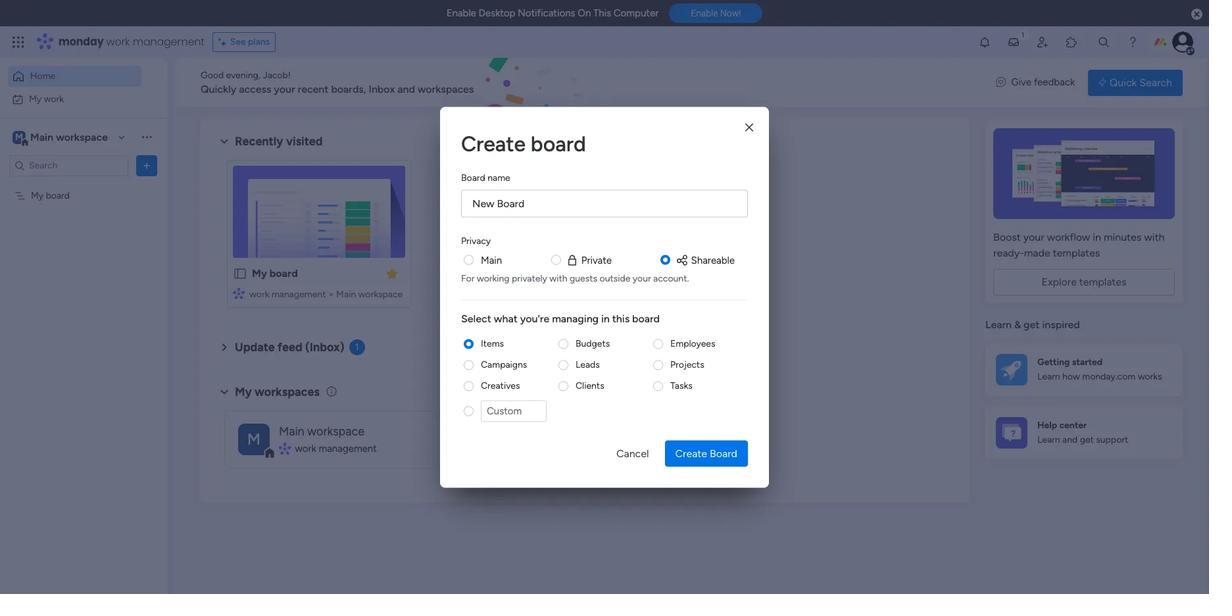 Task type: describe. For each thing, give the bounding box(es) containing it.
0 vertical spatial workspace
[[56, 131, 108, 143]]

recently visited
[[235, 134, 323, 149]]

learn for getting
[[1037, 371, 1060, 382]]

your inside boost your workflow in minutes with ready-made templates
[[1023, 231, 1044, 243]]

board inside board name heading
[[461, 172, 485, 183]]

workflow
[[1047, 231, 1090, 243]]

your inside privacy element
[[633, 273, 651, 284]]

1 vertical spatial main workspace
[[279, 424, 364, 439]]

tasks
[[670, 380, 693, 391]]

help center learn and get support
[[1037, 420, 1128, 445]]

clients
[[576, 380, 604, 391]]

templates image image
[[997, 128, 1171, 219]]

board inside heading
[[632, 312, 660, 325]]

v2 user feedback image
[[996, 75, 1006, 90]]

Board name field
[[461, 189, 748, 217]]

visited
[[286, 134, 323, 149]]

access
[[239, 83, 271, 95]]

in inside boost your workflow in minutes with ready-made templates
[[1093, 231, 1101, 243]]

getting started learn how monday.com works
[[1037, 356, 1162, 382]]

managing
[[552, 312, 599, 325]]

Custom field
[[481, 400, 547, 422]]

main workspace inside workspace selection element
[[30, 131, 108, 143]]

recent
[[298, 83, 329, 95]]

getting
[[1037, 356, 1070, 368]]

create board button
[[665, 440, 748, 466]]

my work button
[[8, 88, 141, 110]]

jacob!
[[263, 70, 291, 81]]

1 image
[[1017, 27, 1029, 42]]

this
[[593, 7, 611, 19]]

and inside good evening, jacob! quickly access your recent boards, inbox and workspaces
[[397, 83, 415, 95]]

notifications image
[[978, 36, 991, 49]]

work inside button
[[44, 93, 64, 104]]

update feed (inbox)
[[235, 340, 344, 355]]

creatives
[[481, 380, 520, 391]]

close recently visited image
[[216, 134, 232, 149]]

now!
[[720, 8, 741, 19]]

account.
[[653, 273, 689, 284]]

enable for enable now!
[[691, 8, 718, 19]]

select
[[461, 312, 491, 325]]

ready-
[[993, 247, 1024, 259]]

items
[[481, 338, 504, 349]]

desktop
[[479, 7, 515, 19]]

1
[[355, 341, 359, 353]]

plans
[[248, 36, 270, 47]]

enable desktop notifications on this computer
[[446, 7, 659, 19]]

>
[[328, 289, 334, 300]]

guests
[[570, 273, 597, 284]]

board inside create board button
[[710, 447, 737, 459]]

work right component icon
[[249, 289, 269, 300]]

private
[[581, 254, 612, 266]]

monday.com
[[1082, 371, 1136, 382]]

work management > main workspace
[[249, 289, 403, 300]]

board name heading
[[461, 170, 510, 184]]

board inside heading
[[531, 131, 586, 156]]

management for work management
[[319, 443, 377, 454]]

workspace image
[[238, 423, 270, 455]]

help center element
[[985, 406, 1183, 459]]

see
[[230, 36, 246, 47]]

jacob simon image
[[1172, 32, 1193, 53]]

quick search
[[1110, 76, 1172, 88]]

invite members image
[[1036, 36, 1049, 49]]

my board list box
[[0, 182, 168, 384]]

&
[[1014, 318, 1021, 331]]

projects
[[670, 359, 704, 370]]

explore templates button
[[993, 269, 1175, 295]]

apps image
[[1065, 36, 1078, 49]]

1 vertical spatial workspace
[[358, 289, 403, 300]]

employees
[[670, 338, 715, 349]]

main inside privacy element
[[481, 254, 502, 266]]

select what you're managing in this board
[[461, 312, 660, 325]]

for
[[461, 273, 475, 284]]

quick search button
[[1088, 69, 1183, 96]]

support
[[1096, 434, 1128, 445]]

how
[[1062, 371, 1080, 382]]

good
[[201, 70, 224, 81]]

remove from favorites image
[[385, 267, 399, 280]]

create board heading
[[461, 128, 748, 159]]

management for work management > main workspace
[[272, 289, 326, 300]]

search everything image
[[1097, 36, 1110, 49]]

on
[[578, 7, 591, 19]]

board inside list box
[[46, 190, 70, 201]]

boost your workflow in minutes with ready-made templates
[[993, 231, 1165, 259]]

workspace image
[[12, 130, 26, 144]]

learn & get inspired
[[985, 318, 1080, 331]]

minutes
[[1104, 231, 1142, 243]]

enable for enable desktop notifications on this computer
[[446, 7, 476, 19]]

private button
[[566, 253, 612, 267]]

work right component image
[[295, 443, 316, 454]]

main button
[[481, 253, 502, 267]]

working
[[477, 273, 510, 284]]

component image
[[279, 443, 290, 455]]

my inside button
[[29, 93, 42, 104]]

my workspaces
[[235, 385, 320, 399]]

m for workspace icon
[[15, 131, 23, 142]]

notifications
[[518, 7, 575, 19]]

explore templates
[[1042, 276, 1127, 288]]

boards,
[[331, 83, 366, 95]]

you're
[[520, 312, 549, 325]]

center
[[1059, 420, 1087, 431]]

outside
[[600, 273, 630, 284]]

for working privately with guests outside your account.
[[461, 273, 689, 284]]

search
[[1140, 76, 1172, 88]]

select what you're managing in this board heading
[[461, 311, 748, 327]]

feed
[[278, 340, 302, 355]]

give feedback
[[1011, 76, 1075, 88]]

privacy
[[461, 235, 491, 246]]

see plans
[[230, 36, 270, 47]]



Task type: vqa. For each thing, say whether or not it's contained in the screenshot.
The Select A Column
no



Task type: locate. For each thing, give the bounding box(es) containing it.
started
[[1072, 356, 1103, 368]]

0 horizontal spatial workspaces
[[255, 385, 320, 399]]

shareable
[[691, 254, 735, 266]]

main up working
[[481, 254, 502, 266]]

create for create board
[[461, 131, 526, 156]]

0 vertical spatial main workspace
[[30, 131, 108, 143]]

with right minutes
[[1144, 231, 1165, 243]]

get inside help center learn and get support
[[1080, 434, 1094, 445]]

0 horizontal spatial m
[[15, 131, 23, 142]]

0 vertical spatial and
[[397, 83, 415, 95]]

0 vertical spatial my board
[[31, 190, 70, 201]]

cancel button
[[606, 440, 659, 466]]

management right component image
[[319, 443, 377, 454]]

1 vertical spatial with
[[549, 273, 567, 284]]

0 horizontal spatial create
[[461, 131, 526, 156]]

component image
[[233, 287, 245, 299]]

option
[[0, 184, 168, 186]]

workspaces inside good evening, jacob! quickly access your recent boards, inbox and workspaces
[[418, 83, 474, 95]]

my down home
[[29, 93, 42, 104]]

my work
[[29, 93, 64, 104]]

dapulse close image
[[1191, 8, 1203, 21]]

my board right the public board icon
[[252, 267, 298, 280]]

0 horizontal spatial my board
[[31, 190, 70, 201]]

0 horizontal spatial main workspace
[[30, 131, 108, 143]]

0 vertical spatial learn
[[985, 318, 1012, 331]]

workspace down the remove from favorites icon
[[358, 289, 403, 300]]

my down search in workspace field
[[31, 190, 44, 201]]

1 horizontal spatial main workspace
[[279, 424, 364, 439]]

my board down search in workspace field
[[31, 190, 70, 201]]

your inside good evening, jacob! quickly access your recent boards, inbox and workspaces
[[274, 83, 295, 95]]

1 horizontal spatial with
[[1144, 231, 1165, 243]]

0 vertical spatial get
[[1024, 318, 1040, 331]]

workspace selection element
[[12, 129, 110, 146]]

2 vertical spatial workspace
[[307, 424, 364, 439]]

1 horizontal spatial and
[[1062, 434, 1078, 445]]

help
[[1037, 420, 1057, 431]]

2 vertical spatial management
[[319, 443, 377, 454]]

workspace
[[56, 131, 108, 143], [358, 289, 403, 300], [307, 424, 364, 439]]

getting started element
[[985, 343, 1183, 396]]

my
[[29, 93, 42, 104], [31, 190, 44, 201], [252, 267, 267, 280], [235, 385, 252, 399]]

(inbox)
[[305, 340, 344, 355]]

this
[[612, 312, 630, 325]]

get down center
[[1080, 434, 1094, 445]]

public board image
[[233, 266, 247, 281]]

0 vertical spatial workspaces
[[418, 83, 474, 95]]

1 horizontal spatial create
[[675, 447, 707, 459]]

budgets
[[576, 338, 610, 349]]

learn left &
[[985, 318, 1012, 331]]

computer
[[614, 7, 659, 19]]

enable now!
[[691, 8, 741, 19]]

0 vertical spatial create
[[461, 131, 526, 156]]

0 vertical spatial in
[[1093, 231, 1101, 243]]

m for workspace image
[[247, 429, 261, 448]]

boost
[[993, 231, 1021, 243]]

1 vertical spatial m
[[247, 429, 261, 448]]

management
[[133, 34, 204, 49], [272, 289, 326, 300], [319, 443, 377, 454]]

update
[[235, 340, 275, 355]]

in inside heading
[[601, 312, 610, 325]]

give
[[1011, 76, 1031, 88]]

enable
[[446, 7, 476, 19], [691, 8, 718, 19]]

and inside help center learn and get support
[[1062, 434, 1078, 445]]

1 vertical spatial board
[[710, 447, 737, 459]]

see plans button
[[212, 32, 276, 52]]

1 horizontal spatial my board
[[252, 267, 298, 280]]

work down home
[[44, 93, 64, 104]]

0 vertical spatial templates
[[1053, 247, 1100, 259]]

my inside list box
[[31, 190, 44, 201]]

management left '>'
[[272, 289, 326, 300]]

learn for help
[[1037, 434, 1060, 445]]

0 vertical spatial management
[[133, 34, 204, 49]]

create inside button
[[675, 447, 707, 459]]

home button
[[8, 66, 141, 87]]

main inside workspace selection element
[[30, 131, 53, 143]]

Search in workspace field
[[28, 158, 110, 173]]

with
[[1144, 231, 1165, 243], [549, 273, 567, 284]]

campaigns
[[481, 359, 527, 370]]

1 vertical spatial management
[[272, 289, 326, 300]]

templates down workflow at right top
[[1053, 247, 1100, 259]]

0 horizontal spatial your
[[274, 83, 295, 95]]

1 horizontal spatial m
[[247, 429, 261, 448]]

0 horizontal spatial enable
[[446, 7, 476, 19]]

work right monday
[[106, 34, 130, 49]]

1 vertical spatial in
[[601, 312, 610, 325]]

1 vertical spatial create
[[675, 447, 707, 459]]

2 horizontal spatial your
[[1023, 231, 1044, 243]]

1 horizontal spatial enable
[[691, 8, 718, 19]]

2 vertical spatial learn
[[1037, 434, 1060, 445]]

workspace up search in workspace field
[[56, 131, 108, 143]]

select product image
[[12, 36, 25, 49]]

board name
[[461, 172, 510, 183]]

in
[[1093, 231, 1101, 243], [601, 312, 610, 325]]

2 vertical spatial your
[[633, 273, 651, 284]]

get right &
[[1024, 318, 1040, 331]]

learn
[[985, 318, 1012, 331], [1037, 371, 1060, 382], [1037, 434, 1060, 445]]

templates inside boost your workflow in minutes with ready-made templates
[[1053, 247, 1100, 259]]

main workspace up work management
[[279, 424, 364, 439]]

what
[[494, 312, 518, 325]]

my right close my workspaces icon
[[235, 385, 252, 399]]

your
[[274, 83, 295, 95], [1023, 231, 1044, 243], [633, 273, 651, 284]]

and down center
[[1062, 434, 1078, 445]]

create inside heading
[[461, 131, 526, 156]]

privately
[[512, 273, 547, 284]]

0 horizontal spatial get
[[1024, 318, 1040, 331]]

help image
[[1126, 36, 1139, 49]]

main
[[30, 131, 53, 143], [481, 254, 502, 266], [336, 289, 356, 300], [279, 424, 304, 439]]

recently
[[235, 134, 283, 149]]

my board inside list box
[[31, 190, 70, 201]]

learn inside help center learn and get support
[[1037, 434, 1060, 445]]

1 horizontal spatial get
[[1080, 434, 1094, 445]]

0 vertical spatial m
[[15, 131, 23, 142]]

made
[[1024, 247, 1050, 259]]

workspaces down update feed (inbox)
[[255, 385, 320, 399]]

m inside workspace image
[[247, 429, 261, 448]]

templates inside button
[[1079, 276, 1127, 288]]

learn down getting
[[1037, 371, 1060, 382]]

privacy heading
[[461, 234, 491, 247]]

main right '>'
[[336, 289, 356, 300]]

1 vertical spatial learn
[[1037, 371, 1060, 382]]

leads
[[576, 359, 600, 370]]

monday work management
[[59, 34, 204, 49]]

open update feed (inbox) image
[[216, 339, 232, 355]]

and right inbox at the top left
[[397, 83, 415, 95]]

inbox
[[369, 83, 395, 95]]

create board
[[675, 447, 737, 459]]

get
[[1024, 318, 1040, 331], [1080, 434, 1094, 445]]

1 vertical spatial workspaces
[[255, 385, 320, 399]]

0 vertical spatial with
[[1144, 231, 1165, 243]]

with left guests
[[549, 273, 567, 284]]

0 vertical spatial your
[[274, 83, 295, 95]]

0 vertical spatial board
[[461, 172, 485, 183]]

1 horizontal spatial board
[[710, 447, 737, 459]]

create right cancel
[[675, 447, 707, 459]]

with inside boost your workflow in minutes with ready-made templates
[[1144, 231, 1165, 243]]

enable left now!
[[691, 8, 718, 19]]

cancel
[[616, 447, 649, 459]]

create for create board
[[675, 447, 707, 459]]

main up component image
[[279, 424, 304, 439]]

management up good
[[133, 34, 204, 49]]

in left the this
[[601, 312, 610, 325]]

monday
[[59, 34, 104, 49]]

m inside workspace icon
[[15, 131, 23, 142]]

main workspace
[[30, 131, 108, 143], [279, 424, 364, 439]]

explore
[[1042, 276, 1077, 288]]

create
[[461, 131, 526, 156], [675, 447, 707, 459]]

inspired
[[1042, 318, 1080, 331]]

good evening, jacob! quickly access your recent boards, inbox and workspaces
[[201, 70, 474, 95]]

1 vertical spatial get
[[1080, 434, 1094, 445]]

enable now! button
[[669, 3, 763, 23]]

your up "made"
[[1023, 231, 1044, 243]]

1 vertical spatial and
[[1062, 434, 1078, 445]]

select what you're managing in this board option group
[[461, 337, 748, 430]]

in left minutes
[[1093, 231, 1101, 243]]

templates
[[1053, 247, 1100, 259], [1079, 276, 1127, 288]]

1 vertical spatial my board
[[252, 267, 298, 280]]

workspace up work management
[[307, 424, 364, 439]]

privacy element
[[461, 253, 748, 285]]

0 horizontal spatial with
[[549, 273, 567, 284]]

my right the public board icon
[[252, 267, 267, 280]]

shareable button
[[675, 253, 735, 267]]

close my workspaces image
[[216, 384, 232, 400]]

name
[[488, 172, 510, 183]]

create board
[[461, 131, 586, 156]]

inbox image
[[1007, 36, 1020, 49]]

works
[[1138, 371, 1162, 382]]

your right outside
[[633, 273, 651, 284]]

workspaces right inbox at the top left
[[418, 83, 474, 95]]

0 horizontal spatial and
[[397, 83, 415, 95]]

home
[[30, 70, 55, 82]]

1 horizontal spatial workspaces
[[418, 83, 474, 95]]

m
[[15, 131, 23, 142], [247, 429, 261, 448]]

learn inside the getting started learn how monday.com works
[[1037, 371, 1060, 382]]

main right workspace icon
[[30, 131, 53, 143]]

1 vertical spatial your
[[1023, 231, 1044, 243]]

main workspace up search in workspace field
[[30, 131, 108, 143]]

your down jacob!
[[274, 83, 295, 95]]

with inside privacy element
[[549, 273, 567, 284]]

1 horizontal spatial your
[[633, 273, 651, 284]]

quick
[[1110, 76, 1137, 88]]

v2 bolt switch image
[[1099, 75, 1106, 90]]

and
[[397, 83, 415, 95], [1062, 434, 1078, 445]]

evening,
[[226, 70, 261, 81]]

learn down help
[[1037, 434, 1060, 445]]

1 horizontal spatial in
[[1093, 231, 1101, 243]]

work management
[[295, 443, 377, 454]]

enable inside enable now! button
[[691, 8, 718, 19]]

enable left desktop
[[446, 7, 476, 19]]

close image
[[745, 123, 753, 133]]

workspaces
[[418, 83, 474, 95], [255, 385, 320, 399]]

feedback
[[1034, 76, 1075, 88]]

quickly
[[201, 83, 236, 95]]

templates right explore
[[1079, 276, 1127, 288]]

0 horizontal spatial in
[[601, 312, 610, 325]]

0 horizontal spatial board
[[461, 172, 485, 183]]

1 vertical spatial templates
[[1079, 276, 1127, 288]]

create up name
[[461, 131, 526, 156]]



